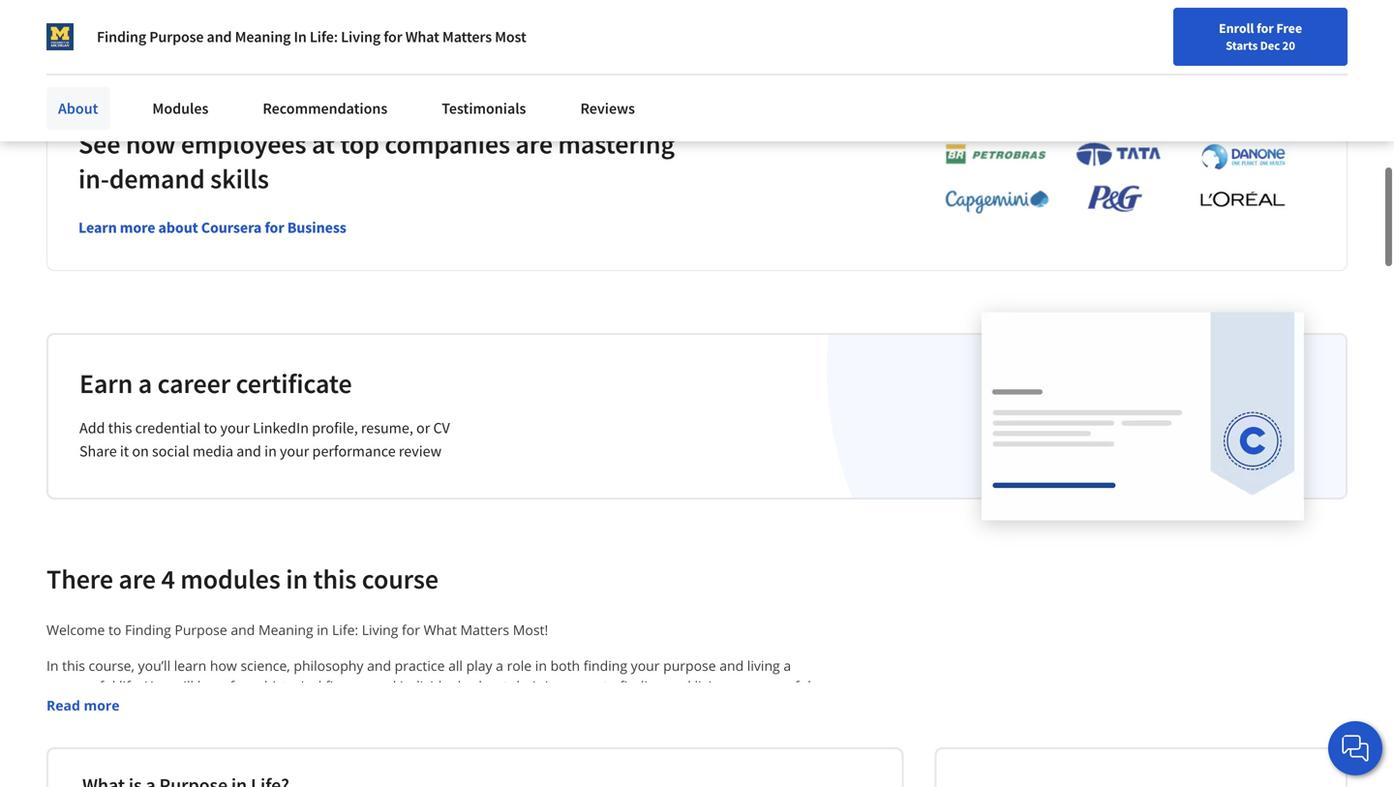 Task type: describe. For each thing, give the bounding box(es) containing it.
coursera image
[[23, 16, 146, 47]]

at
[[312, 127, 335, 161]]

1 vertical spatial finding
[[125, 621, 171, 639]]

0 vertical spatial finding
[[97, 27, 146, 46]]

finding purpose and meaning in life: living for what matters most
[[97, 27, 527, 46]]

rhythm
[[576, 779, 623, 787]]

in up philosophy
[[317, 621, 329, 639]]

philosophy
[[294, 657, 364, 675]]

to up course,
[[108, 621, 121, 639]]

what
[[459, 698, 490, 716]]

historical
[[264, 677, 322, 696]]

0 horizontal spatial living
[[695, 677, 728, 696]]

all
[[448, 657, 463, 675]]

most!
[[513, 621, 548, 639]]

as
[[46, 759, 62, 777]]

to inside add this credential to your linkedin profile, resume, or cv share it on social media and in your performance review
[[204, 419, 217, 438]]

mastering
[[558, 127, 675, 161]]

profile,
[[312, 419, 358, 438]]

you left find
[[379, 698, 402, 716]]

1 horizontal spatial so
[[717, 779, 732, 787]]

reviews link
[[569, 87, 647, 130]]

linkedin
[[253, 419, 309, 438]]

your for linkedin
[[280, 442, 309, 461]]

is
[[308, 779, 318, 787]]

0 vertical spatial matters
[[443, 27, 492, 46]]

time,
[[535, 759, 567, 777]]

see how employees at top companies are mastering in-demand skills
[[78, 127, 675, 196]]

both
[[551, 657, 580, 675]]

read more button
[[46, 696, 120, 716]]

this for share
[[108, 419, 132, 438]]

free
[[1277, 19, 1303, 37]]

coursera
[[201, 218, 262, 238]]

2 horizontal spatial this
[[313, 562, 357, 596]]

modules link
[[141, 87, 220, 130]]

recommendations link
[[251, 87, 399, 130]]

benefit,
[[128, 759, 176, 777]]

course
[[362, 562, 439, 596]]

find
[[406, 698, 430, 716]]

play
[[466, 657, 493, 675]]

and right purpose on the bottom of page
[[720, 657, 744, 675]]

your for how
[[631, 657, 660, 675]]

1 vertical spatial what
[[424, 621, 457, 639]]

0 vertical spatial so
[[625, 698, 640, 716]]

access,
[[393, 759, 437, 777]]

enroll for free starts dec 20
[[1219, 19, 1303, 53]]

skills
[[210, 162, 269, 196]]

also
[[231, 759, 256, 777]]

for inside in this course, you'll learn how science, philosophy and practice all play a role in both finding your purpose and living a purposeful life. you will hear from historical figures and individuals about their journeys to finding and living a purposeful life, and will walk through different exercises to help you find out what matters most to you so you can live a purposeful life. as an added benefit, you will also have complimentary access, for a period of time, to the purposeful app. this groundbreaking mobile and desktop app is designed to help you build a purposeful rhythm into each day, so yo
[[441, 759, 459, 777]]

modules
[[180, 562, 281, 596]]

out
[[434, 698, 455, 716]]

social
[[152, 442, 190, 461]]

0 vertical spatial meaning
[[235, 27, 291, 46]]

to down figures
[[331, 698, 344, 716]]

and right mobile
[[199, 779, 223, 787]]

science,
[[241, 657, 290, 675]]

performance
[[312, 442, 396, 461]]

read
[[46, 697, 80, 715]]

in-
[[78, 162, 109, 196]]

recommendations
[[263, 99, 388, 118]]

0 horizontal spatial life.
[[46, 718, 69, 736]]

the
[[587, 759, 607, 777]]

about link
[[46, 87, 110, 130]]

on
[[132, 442, 149, 461]]

matters
[[493, 698, 543, 716]]

0 vertical spatial what
[[406, 27, 440, 46]]

top
[[340, 127, 380, 161]]

course,
[[89, 657, 135, 675]]

in inside in this course, you'll learn how science, philosophy and practice all play a role in both finding your purpose and living a purposeful life. you will hear from historical figures and individuals about their journeys to finding and living a purposeful life, and will walk through different exercises to help you find out what matters most to you so you can live a purposeful life. as an added benefit, you will also have complimentary access, for a period of time, to the purposeful app. this groundbreaking mobile and desktop app is designed to help you build a purposeful rhythm into each day, so yo
[[535, 657, 547, 675]]

see
[[78, 127, 120, 161]]

2 vertical spatial will
[[206, 759, 227, 777]]

in this course, you'll learn how science, philosophy and practice all play a role in both finding your purpose and living a purposeful life. you will hear from historical figures and individuals about their journeys to finding and living a purposeful life, and will walk through different exercises to help you find out what matters most to you so you can live a purposeful life. as an added benefit, you will also have complimentary access, for a period of time, to the purposeful app. this groundbreaking mobile and desktop app is designed to help you build a purposeful rhythm into each day, so yo
[[46, 657, 815, 787]]

figures
[[325, 677, 369, 696]]

review
[[399, 442, 442, 461]]

you up mobile
[[180, 759, 203, 777]]

their
[[512, 677, 542, 696]]

app.
[[683, 759, 712, 777]]

period
[[474, 759, 515, 777]]

1 vertical spatial finding
[[620, 677, 664, 696]]

welcome
[[46, 621, 105, 639]]

can
[[670, 698, 693, 716]]

there are 4 modules in this course
[[46, 562, 439, 596]]

purpose
[[664, 657, 716, 675]]

welcome to finding purpose and meaning in life: living for what matters most!
[[46, 621, 552, 639]]

and right figures
[[372, 677, 396, 696]]

0 horizontal spatial will
[[100, 698, 121, 716]]

added
[[84, 759, 125, 777]]

university of michigan image
[[46, 23, 74, 50]]

how inside see how employees at top companies are mastering in-demand skills
[[126, 127, 176, 161]]

from
[[230, 677, 261, 696]]

you down access,
[[430, 779, 454, 787]]

mobile
[[151, 779, 195, 787]]

there
[[46, 562, 113, 596]]

or
[[417, 419, 430, 438]]

more for read
[[84, 697, 120, 715]]

1 vertical spatial are
[[119, 562, 156, 596]]

0 horizontal spatial about
[[158, 218, 198, 238]]

each
[[654, 779, 684, 787]]

business
[[287, 218, 347, 238]]

certificate
[[236, 367, 352, 401]]

designed
[[322, 779, 379, 787]]

complimentary
[[294, 759, 389, 777]]

build
[[457, 779, 489, 787]]

1 vertical spatial life:
[[332, 621, 359, 639]]

how inside in this course, you'll learn how science, philosophy and practice all play a role in both finding your purpose and living a purposeful life. you will hear from historical figures and individuals about their journeys to finding and living a purposeful life, and will walk through different exercises to help you find out what matters most to you so you can live a purposeful life. as an added benefit, you will also have complimentary access, for a period of time, to the purposeful app. this groundbreaking mobile and desktop app is designed to help you build a purposeful rhythm into each day, so yo
[[210, 657, 237, 675]]

into
[[626, 779, 651, 787]]

0 vertical spatial help
[[348, 698, 375, 716]]

credential
[[135, 419, 201, 438]]

demand
[[109, 162, 205, 196]]

0 vertical spatial your
[[220, 419, 250, 438]]

it
[[120, 442, 129, 461]]



Task type: vqa. For each thing, say whether or not it's contained in the screenshot.
lectures within the dropdown button
no



Task type: locate. For each thing, give the bounding box(es) containing it.
about inside in this course, you'll learn how science, philosophy and practice all play a role in both finding your purpose and living a purposeful life. you will hear from historical figures and individuals about their journeys to finding and living a purposeful life, and will walk through different exercises to help you find out what matters most to you so you can live a purposeful life. as an added benefit, you will also have complimentary access, for a period of time, to the purposeful app. this groundbreaking mobile and desktop app is designed to help you build a purposeful rhythm into each day, so yo
[[471, 677, 508, 696]]

0 horizontal spatial are
[[119, 562, 156, 596]]

to down access,
[[383, 779, 396, 787]]

0 vertical spatial about
[[158, 218, 198, 238]]

1 vertical spatial this
[[313, 562, 357, 596]]

a
[[138, 367, 152, 401], [496, 657, 504, 675], [784, 657, 791, 675], [731, 677, 739, 696], [721, 698, 728, 716], [463, 759, 470, 777], [493, 779, 500, 787]]

in
[[294, 27, 307, 46], [46, 657, 59, 675]]

coursera career certificate image
[[982, 313, 1305, 520]]

None search field
[[276, 12, 596, 51]]

learn
[[78, 218, 117, 238]]

help down access,
[[399, 779, 427, 787]]

add
[[79, 419, 105, 438]]

in inside add this credential to your linkedin profile, resume, or cv share it on social media and in your performance review
[[265, 442, 277, 461]]

so
[[625, 698, 640, 716], [717, 779, 732, 787]]

4
[[161, 562, 175, 596]]

cv
[[433, 419, 450, 438]]

0 horizontal spatial so
[[625, 698, 640, 716]]

1 vertical spatial how
[[210, 657, 237, 675]]

testimonials link
[[430, 87, 538, 130]]

living
[[341, 27, 381, 46], [362, 621, 398, 639]]

more inside button
[[84, 697, 120, 715]]

share
[[79, 442, 117, 461]]

0 vertical spatial are
[[516, 127, 553, 161]]

add this credential to your linkedin profile, resume, or cv share it on social media and in your performance review
[[79, 419, 450, 461]]

menu item
[[1045, 19, 1170, 82]]

1 horizontal spatial this
[[108, 419, 132, 438]]

about
[[58, 99, 98, 118]]

1 vertical spatial about
[[471, 677, 508, 696]]

and up figures
[[367, 657, 391, 675]]

about left coursera
[[158, 218, 198, 238]]

and inside add this credential to your linkedin profile, resume, or cv share it on social media and in your performance review
[[237, 442, 261, 461]]

your left purpose on the bottom of page
[[631, 657, 660, 675]]

0 vertical spatial finding
[[584, 657, 628, 675]]

1 vertical spatial matters
[[461, 621, 510, 639]]

finding down purpose on the bottom of page
[[620, 677, 664, 696]]

coursera enterprise logos image
[[916, 141, 1304, 225]]

are inside see how employees at top companies are mastering in-demand skills
[[516, 127, 553, 161]]

are down testimonials at the top
[[516, 127, 553, 161]]

read more
[[46, 697, 120, 715]]

and up science,
[[231, 621, 255, 639]]

life,
[[46, 698, 69, 716]]

will up through
[[173, 677, 194, 696]]

most
[[546, 698, 578, 716]]

0 vertical spatial more
[[120, 218, 155, 238]]

more for learn
[[120, 218, 155, 238]]

1 vertical spatial more
[[84, 697, 120, 715]]

1 vertical spatial your
[[280, 442, 309, 461]]

1 horizontal spatial life.
[[119, 677, 142, 696]]

purpose up modules
[[149, 27, 204, 46]]

to up media at bottom
[[204, 419, 217, 438]]

individuals
[[400, 677, 468, 696]]

living up the live
[[695, 677, 728, 696]]

desktop
[[226, 779, 277, 787]]

you
[[145, 677, 169, 696]]

through
[[157, 698, 208, 716]]

earn a career certificate
[[79, 367, 352, 401]]

and right media at bottom
[[237, 442, 261, 461]]

you'll
[[138, 657, 171, 675]]

living right purpose on the bottom of page
[[748, 657, 780, 675]]

in inside in this course, you'll learn how science, philosophy and practice all play a role in both finding your purpose and living a purposeful life. you will hear from historical figures and individuals about their journeys to finding and living a purposeful life, and will walk through different exercises to help you find out what matters most to you so you can live a purposeful life. as an added benefit, you will also have complimentary access, for a period of time, to the purposeful app. this groundbreaking mobile and desktop app is designed to help you build a purposeful rhythm into each day, so yo
[[46, 657, 59, 675]]

media
[[193, 442, 233, 461]]

how up the demand
[[126, 127, 176, 161]]

meaning up science,
[[259, 621, 313, 639]]

companies
[[385, 127, 510, 161]]

1 vertical spatial life.
[[46, 718, 69, 736]]

help
[[348, 698, 375, 716], [399, 779, 427, 787]]

this down welcome
[[62, 657, 85, 675]]

1 vertical spatial living
[[695, 677, 728, 696]]

in up 'welcome to finding purpose and meaning in life: living for what matters most!'
[[286, 562, 308, 596]]

this
[[716, 759, 741, 777]]

0 vertical spatial in
[[294, 27, 307, 46]]

finding up journeys on the left of page
[[584, 657, 628, 675]]

this inside add this credential to your linkedin profile, resume, or cv share it on social media and in your performance review
[[108, 419, 132, 438]]

what left most
[[406, 27, 440, 46]]

1 horizontal spatial your
[[280, 442, 309, 461]]

learn more about coursera for business
[[78, 218, 347, 238]]

2 vertical spatial this
[[62, 657, 85, 675]]

in up recommendations
[[294, 27, 307, 46]]

learn more about coursera for business link
[[78, 218, 347, 238]]

1 vertical spatial so
[[717, 779, 732, 787]]

life:
[[310, 27, 338, 46], [332, 621, 359, 639]]

in down linkedin
[[265, 442, 277, 461]]

what
[[406, 27, 440, 46], [424, 621, 457, 639]]

1 vertical spatial living
[[362, 621, 398, 639]]

2 vertical spatial your
[[631, 657, 660, 675]]

how
[[126, 127, 176, 161], [210, 657, 237, 675]]

will left walk
[[100, 698, 121, 716]]

finding
[[97, 27, 146, 46], [125, 621, 171, 639]]

purposeful
[[611, 759, 680, 777]]

earn
[[79, 367, 133, 401]]

help down figures
[[348, 698, 375, 716]]

life. down life,
[[46, 718, 69, 736]]

starts
[[1226, 38, 1258, 53]]

and
[[207, 27, 232, 46], [237, 442, 261, 461], [231, 621, 255, 639], [367, 657, 391, 675], [720, 657, 744, 675], [372, 677, 396, 696], [667, 677, 691, 696], [72, 698, 97, 716], [199, 779, 223, 787]]

0 vertical spatial how
[[126, 127, 176, 161]]

day,
[[688, 779, 714, 787]]

role
[[507, 657, 532, 675]]

how up hear
[[210, 657, 237, 675]]

1 horizontal spatial in
[[294, 27, 307, 46]]

20
[[1283, 38, 1296, 53]]

meaning up recommendations
[[235, 27, 291, 46]]

in up life,
[[46, 657, 59, 675]]

1 horizontal spatial will
[[173, 677, 194, 696]]

more left walk
[[84, 697, 120, 715]]

to down journeys on the left of page
[[582, 698, 595, 716]]

most
[[495, 27, 527, 46]]

more
[[120, 218, 155, 238], [84, 697, 120, 715]]

this
[[108, 419, 132, 438], [313, 562, 357, 596], [62, 657, 85, 675]]

finding up you'll
[[125, 621, 171, 639]]

0 horizontal spatial help
[[348, 698, 375, 716]]

matters up play on the left
[[461, 621, 510, 639]]

will
[[173, 677, 194, 696], [100, 698, 121, 716], [206, 759, 227, 777]]

enroll
[[1219, 19, 1255, 37]]

walk
[[124, 698, 153, 716]]

your down linkedin
[[280, 442, 309, 461]]

0 vertical spatial this
[[108, 419, 132, 438]]

groundbreaking
[[46, 779, 148, 787]]

exercises
[[269, 698, 328, 716]]

what up "all"
[[424, 621, 457, 639]]

app
[[281, 779, 305, 787]]

matters left most
[[443, 27, 492, 46]]

living up recommendations
[[341, 27, 381, 46]]

0 vertical spatial life.
[[119, 677, 142, 696]]

this up it
[[108, 419, 132, 438]]

life. up walk
[[119, 677, 142, 696]]

1 vertical spatial meaning
[[259, 621, 313, 639]]

0 vertical spatial living
[[748, 657, 780, 675]]

you down journeys on the left of page
[[598, 698, 622, 716]]

different
[[211, 698, 266, 716]]

0 vertical spatial purpose
[[149, 27, 204, 46]]

life: up recommendations
[[310, 27, 338, 46]]

chat with us image
[[1340, 733, 1371, 764]]

have
[[260, 759, 290, 777]]

are left 4
[[119, 562, 156, 596]]

so left can
[[625, 698, 640, 716]]

living
[[748, 657, 780, 675], [695, 677, 728, 696]]

modules
[[152, 99, 209, 118]]

0 horizontal spatial this
[[62, 657, 85, 675]]

will left also
[[206, 759, 227, 777]]

1 vertical spatial help
[[399, 779, 427, 787]]

1 horizontal spatial how
[[210, 657, 237, 675]]

finding right university of michigan icon
[[97, 27, 146, 46]]

1 horizontal spatial help
[[399, 779, 427, 787]]

testimonials
[[442, 99, 526, 118]]

dec
[[1261, 38, 1281, 53]]

for inside enroll for free starts dec 20
[[1257, 19, 1274, 37]]

1 horizontal spatial are
[[516, 127, 553, 161]]

employees
[[181, 127, 307, 161]]

1 vertical spatial will
[[100, 698, 121, 716]]

practice
[[395, 657, 445, 675]]

living up practice
[[362, 621, 398, 639]]

meaning
[[235, 27, 291, 46], [259, 621, 313, 639]]

0 horizontal spatial in
[[46, 657, 59, 675]]

and up modules
[[207, 27, 232, 46]]

0 vertical spatial life:
[[310, 27, 338, 46]]

about down play on the left
[[471, 677, 508, 696]]

your up media at bottom
[[220, 419, 250, 438]]

1 horizontal spatial living
[[748, 657, 780, 675]]

hear
[[197, 677, 226, 696]]

and up can
[[667, 677, 691, 696]]

this up 'welcome to finding purpose and meaning in life: living for what matters most!'
[[313, 562, 357, 596]]

this inside in this course, you'll learn how science, philosophy and practice all play a role in both finding your purpose and living a purposeful life. you will hear from historical figures and individuals about their journeys to finding and living a purposeful life, and will walk through different exercises to help you find out what matters most to you so you can live a purposeful life. as an added benefit, you will also have complimentary access, for a period of time, to the purposeful app. this groundbreaking mobile and desktop app is designed to help you build a purposeful rhythm into each day, so yo
[[62, 657, 85, 675]]

to right journeys on the left of page
[[603, 677, 616, 696]]

1 vertical spatial purpose
[[175, 621, 227, 639]]

life.
[[119, 677, 142, 696], [46, 718, 69, 736]]

0 vertical spatial living
[[341, 27, 381, 46]]

to left the
[[570, 759, 583, 777]]

your
[[220, 419, 250, 438], [280, 442, 309, 461], [631, 657, 660, 675]]

of
[[519, 759, 531, 777]]

your inside in this course, you'll learn how science, philosophy and practice all play a role in both finding your purpose and living a purposeful life. you will hear from historical figures and individuals about their journeys to finding and living a purposeful life, and will walk through different exercises to help you find out what matters most to you so you can live a purposeful life. as an added benefit, you will also have complimentary access, for a period of time, to the purposeful app. this groundbreaking mobile and desktop app is designed to help you build a purposeful rhythm into each day, so yo
[[631, 657, 660, 675]]

purpose up learn
[[175, 621, 227, 639]]

you left can
[[643, 698, 667, 716]]

2 horizontal spatial will
[[206, 759, 227, 777]]

reviews
[[581, 99, 635, 118]]

live
[[696, 698, 717, 716]]

in right role
[[535, 657, 547, 675]]

2 horizontal spatial your
[[631, 657, 660, 675]]

this for all
[[62, 657, 85, 675]]

you
[[379, 698, 402, 716], [598, 698, 622, 716], [643, 698, 667, 716], [180, 759, 203, 777], [430, 779, 454, 787]]

0 horizontal spatial your
[[220, 419, 250, 438]]

career
[[157, 367, 231, 401]]

1 vertical spatial in
[[46, 657, 59, 675]]

and right life,
[[72, 698, 97, 716]]

learn
[[174, 657, 207, 675]]

1 horizontal spatial about
[[471, 677, 508, 696]]

so down this
[[717, 779, 732, 787]]

life: up philosophy
[[332, 621, 359, 639]]

0 horizontal spatial how
[[126, 127, 176, 161]]

more right learn
[[120, 218, 155, 238]]

0 vertical spatial will
[[173, 677, 194, 696]]



